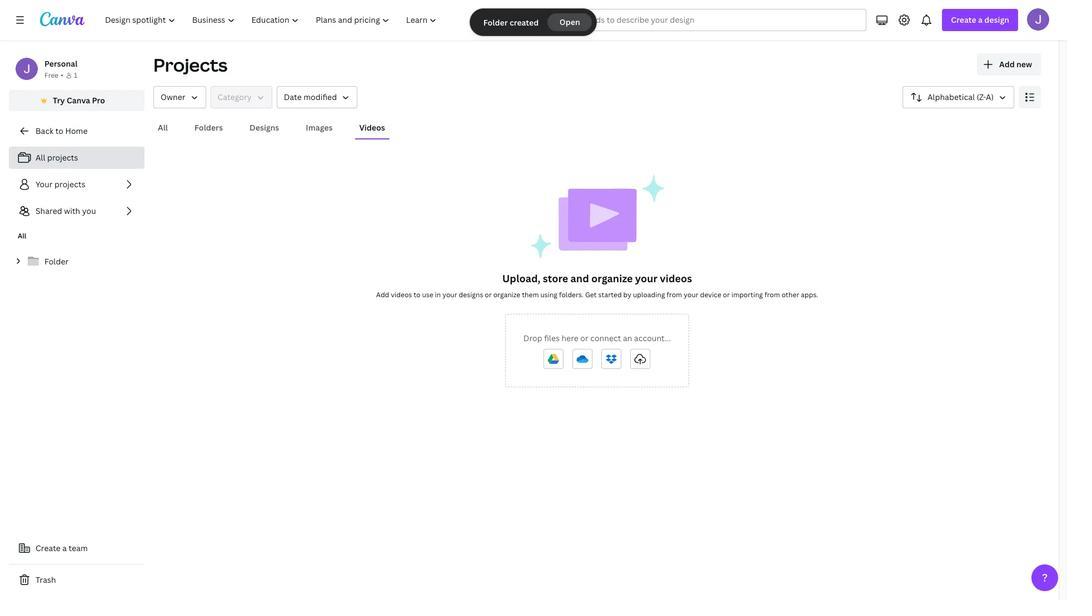 Task type: locate. For each thing, give the bounding box(es) containing it.
folder link
[[9, 250, 145, 274]]

create left team
[[36, 543, 61, 554]]

team
[[69, 543, 88, 554]]

projects right the your
[[55, 179, 85, 190]]

videos left use
[[391, 290, 412, 300]]

all for all button
[[158, 122, 168, 133]]

to left use
[[414, 290, 421, 300]]

by
[[624, 290, 632, 300]]

create inside button
[[36, 543, 61, 554]]

0 horizontal spatial create
[[36, 543, 61, 554]]

add
[[1000, 59, 1015, 69], [376, 290, 389, 300]]

status containing open
[[470, 9, 597, 36]]

0 horizontal spatial folder
[[44, 256, 69, 267]]

other
[[782, 290, 800, 300]]

1 horizontal spatial or
[[581, 333, 589, 344]]

1 horizontal spatial from
[[765, 290, 780, 300]]

videos
[[660, 272, 692, 285], [391, 290, 412, 300]]

folders button
[[190, 117, 227, 138]]

or right here
[[581, 333, 589, 344]]

projects
[[47, 152, 78, 163], [55, 179, 85, 190]]

a for design
[[978, 14, 983, 25]]

1 horizontal spatial add
[[1000, 59, 1015, 69]]

upload, store and organize your videos add videos to use in your designs or organize them using folders. get started by uploading from your device or importing from other apps.
[[376, 272, 818, 300]]

folder left created
[[484, 17, 508, 28]]

all
[[158, 122, 168, 133], [36, 152, 45, 163], [18, 231, 26, 241]]

device
[[700, 290, 722, 300]]

a left design
[[978, 14, 983, 25]]

try canva pro button
[[9, 90, 145, 111]]

0 vertical spatial add
[[1000, 59, 1015, 69]]

organize up started
[[592, 272, 633, 285]]

(z-
[[977, 92, 986, 102]]

0 horizontal spatial organize
[[494, 290, 521, 300]]

add inside dropdown button
[[1000, 59, 1015, 69]]

folder down shared
[[44, 256, 69, 267]]

1 vertical spatial add
[[376, 290, 389, 300]]

0 horizontal spatial add
[[376, 290, 389, 300]]

0 horizontal spatial from
[[667, 290, 682, 300]]

to
[[55, 126, 63, 136], [414, 290, 421, 300]]

1 vertical spatial videos
[[391, 290, 412, 300]]

folders
[[195, 122, 223, 133]]

alphabetical (z-a)
[[928, 92, 994, 102]]

1 vertical spatial a
[[62, 543, 67, 554]]

from left other
[[765, 290, 780, 300]]

0 vertical spatial projects
[[47, 152, 78, 163]]

a left team
[[62, 543, 67, 554]]

add new button
[[977, 53, 1041, 76]]

using
[[541, 290, 558, 300]]

0 vertical spatial folder
[[484, 17, 508, 28]]

add inside upload, store and organize your videos add videos to use in your designs or organize them using folders. get started by uploading from your device or importing from other apps.
[[376, 290, 389, 300]]

create a team button
[[9, 538, 145, 560]]

2 horizontal spatial all
[[158, 122, 168, 133]]

1 horizontal spatial create
[[951, 14, 977, 25]]

Category button
[[210, 86, 272, 108]]

status
[[470, 9, 597, 36]]

create a design button
[[943, 9, 1018, 31]]

1 horizontal spatial folder
[[484, 17, 508, 28]]

0 vertical spatial all
[[158, 122, 168, 133]]

2 horizontal spatial your
[[684, 290, 699, 300]]

folder inside status
[[484, 17, 508, 28]]

modified
[[304, 92, 337, 102]]

or
[[485, 290, 492, 300], [723, 290, 730, 300], [581, 333, 589, 344]]

projects down back to home
[[47, 152, 78, 163]]

here
[[562, 333, 579, 344]]

create
[[951, 14, 977, 25], [36, 543, 61, 554]]

create a team
[[36, 543, 88, 554]]

images button
[[302, 117, 337, 138]]

organize
[[592, 272, 633, 285], [494, 290, 521, 300]]

list
[[9, 147, 145, 222]]

an
[[623, 333, 632, 344]]

all inside "link"
[[36, 152, 45, 163]]

list containing all projects
[[9, 147, 145, 222]]

create left design
[[951, 14, 977, 25]]

create inside dropdown button
[[951, 14, 977, 25]]

add left new
[[1000, 59, 1015, 69]]

open button
[[548, 13, 593, 31]]

1 horizontal spatial to
[[414, 290, 421, 300]]

upload,
[[502, 272, 541, 285]]

1 vertical spatial to
[[414, 290, 421, 300]]

None search field
[[533, 9, 867, 31]]

a inside create a design dropdown button
[[978, 14, 983, 25]]

back to home link
[[9, 120, 145, 142]]

1 vertical spatial organize
[[494, 290, 521, 300]]

shared with you
[[36, 206, 96, 216]]

shared with you link
[[9, 200, 145, 222]]

1 horizontal spatial organize
[[592, 272, 633, 285]]

to inside upload, store and organize your videos add videos to use in your designs or organize them using folders. get started by uploading from your device or importing from other apps.
[[414, 290, 421, 300]]

your up uploading
[[635, 272, 658, 285]]

free
[[44, 71, 59, 80]]

date
[[284, 92, 302, 102]]

0 vertical spatial a
[[978, 14, 983, 25]]

0 horizontal spatial all
[[18, 231, 26, 241]]

1 horizontal spatial a
[[978, 14, 983, 25]]

1 horizontal spatial your
[[635, 272, 658, 285]]

2 vertical spatial all
[[18, 231, 26, 241]]

or right device
[[723, 290, 730, 300]]

trash link
[[9, 569, 145, 592]]

1 vertical spatial folder
[[44, 256, 69, 267]]

your left device
[[684, 290, 699, 300]]

videos up uploading
[[660, 272, 692, 285]]

a inside create a team button
[[62, 543, 67, 554]]

videos button
[[355, 117, 390, 138]]

date modified
[[284, 92, 337, 102]]

0 vertical spatial create
[[951, 14, 977, 25]]

a)
[[986, 92, 994, 102]]

1 vertical spatial create
[[36, 543, 61, 554]]

all inside button
[[158, 122, 168, 133]]

projects for your projects
[[55, 179, 85, 190]]

add left use
[[376, 290, 389, 300]]

you
[[82, 206, 96, 216]]

designs button
[[245, 117, 284, 138]]

Owner button
[[153, 86, 206, 108]]

images
[[306, 122, 333, 133]]

or right designs at the top left of the page
[[485, 290, 492, 300]]

•
[[61, 71, 63, 80]]

projects
[[153, 53, 228, 77]]

1
[[74, 71, 77, 80]]

category
[[218, 92, 252, 102]]

videos
[[359, 122, 385, 133]]

1 vertical spatial projects
[[55, 179, 85, 190]]

0 vertical spatial videos
[[660, 272, 692, 285]]

0 horizontal spatial to
[[55, 126, 63, 136]]

back
[[36, 126, 53, 136]]

to right back on the top of the page
[[55, 126, 63, 136]]

from right uploading
[[667, 290, 682, 300]]

0 vertical spatial organize
[[592, 272, 633, 285]]

1 horizontal spatial all
[[36, 152, 45, 163]]

owner
[[161, 92, 185, 102]]

apps.
[[801, 290, 818, 300]]

organize down the "upload,"
[[494, 290, 521, 300]]

trash
[[36, 575, 56, 585]]

a
[[978, 14, 983, 25], [62, 543, 67, 554]]

drop files here or connect an account...
[[524, 333, 671, 344]]

design
[[985, 14, 1010, 25]]

1 vertical spatial all
[[36, 152, 45, 163]]

from
[[667, 290, 682, 300], [765, 290, 780, 300]]

0 vertical spatial to
[[55, 126, 63, 136]]

your right the in
[[443, 290, 457, 300]]

your
[[635, 272, 658, 285], [443, 290, 457, 300], [684, 290, 699, 300]]

folder
[[484, 17, 508, 28], [44, 256, 69, 267]]

projects inside "link"
[[47, 152, 78, 163]]

free •
[[44, 71, 63, 80]]

0 horizontal spatial a
[[62, 543, 67, 554]]



Task type: describe. For each thing, give the bounding box(es) containing it.
new
[[1017, 59, 1032, 69]]

pro
[[92, 95, 105, 106]]

top level navigation element
[[98, 9, 447, 31]]

use
[[422, 290, 433, 300]]

all for all projects
[[36, 152, 45, 163]]

a for team
[[62, 543, 67, 554]]

try
[[53, 95, 65, 106]]

open
[[560, 17, 581, 27]]

folders.
[[559, 290, 584, 300]]

0 horizontal spatial your
[[443, 290, 457, 300]]

all button
[[153, 117, 172, 138]]

create for create a design
[[951, 14, 977, 25]]

all projects
[[36, 152, 78, 163]]

store
[[543, 272, 568, 285]]

0 horizontal spatial videos
[[391, 290, 412, 300]]

jacob simon image
[[1027, 8, 1050, 31]]

0 horizontal spatial or
[[485, 290, 492, 300]]

1 from from the left
[[667, 290, 682, 300]]

in
[[435, 290, 441, 300]]

drop
[[524, 333, 542, 344]]

back to home
[[36, 126, 88, 136]]

1 horizontal spatial videos
[[660, 272, 692, 285]]

uploading
[[633, 290, 665, 300]]

your projects link
[[9, 173, 145, 196]]

shared
[[36, 206, 62, 216]]

alphabetical
[[928, 92, 975, 102]]

your projects
[[36, 179, 85, 190]]

create for create a team
[[36, 543, 61, 554]]

folder for folder
[[44, 256, 69, 267]]

with
[[64, 206, 80, 216]]

designs
[[459, 290, 483, 300]]

try canva pro
[[53, 95, 105, 106]]

designs
[[250, 122, 279, 133]]

connect
[[590, 333, 621, 344]]

canva
[[67, 95, 90, 106]]

home
[[65, 126, 88, 136]]

your
[[36, 179, 53, 190]]

Sort by button
[[903, 86, 1015, 108]]

personal
[[44, 58, 78, 69]]

all projects link
[[9, 147, 145, 169]]

add new
[[1000, 59, 1032, 69]]

Search search field
[[556, 9, 845, 31]]

create a design
[[951, 14, 1010, 25]]

them
[[522, 290, 539, 300]]

folder created
[[484, 17, 539, 28]]

started
[[599, 290, 622, 300]]

Date modified button
[[277, 86, 358, 108]]

projects for all projects
[[47, 152, 78, 163]]

2 horizontal spatial or
[[723, 290, 730, 300]]

folder for folder created
[[484, 17, 508, 28]]

account...
[[634, 333, 671, 344]]

created
[[510, 17, 539, 28]]

importing
[[732, 290, 763, 300]]

get
[[585, 290, 597, 300]]

2 from from the left
[[765, 290, 780, 300]]

and
[[571, 272, 589, 285]]

files
[[544, 333, 560, 344]]



Task type: vqa. For each thing, say whether or not it's contained in the screenshot.
number field
no



